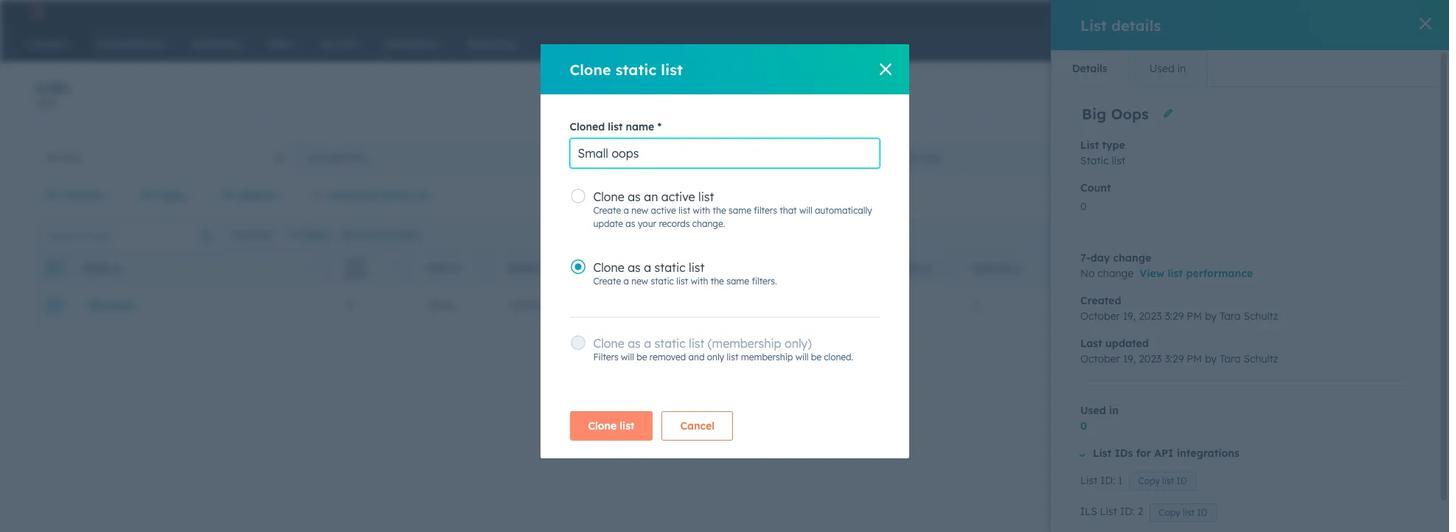 Task type: locate. For each thing, give the bounding box(es) containing it.
0 horizontal spatial static
[[427, 299, 456, 312]]

lists
[[62, 151, 81, 164], [348, 151, 366, 164]]

used in button
[[1128, 51, 1207, 86]]

1 horizontal spatial used
[[1081, 404, 1106, 417]]

recently deleted
[[568, 151, 649, 164]]

with
[[693, 205, 710, 216], [691, 276, 708, 287]]

1 october from the top
[[1081, 310, 1120, 323]]

1 vertical spatial in
[[999, 263, 1011, 274]]

clone up filters
[[593, 336, 624, 351]]

october
[[1081, 310, 1120, 323], [1081, 353, 1120, 366]]

static up 'name' in the top of the page
[[616, 60, 657, 79]]

1 vertical spatial close image
[[880, 63, 891, 75]]

the inside create a new active list with the same filters that will automatically update as your records change.
[[713, 205, 726, 216]]

as for clone as an active list
[[628, 190, 641, 204]]

change down the day
[[1098, 267, 1134, 280]]

1 vertical spatial id
[[1197, 507, 1208, 518]]

0 vertical spatial the
[[713, 205, 726, 216]]

copy list id
[[1138, 476, 1187, 487], [1159, 507, 1208, 518]]

19, right oct at bottom
[[625, 292, 638, 305]]

as up oct 19, 2023 3:29 pm by tara schultz
[[628, 260, 641, 275]]

pm
[[689, 292, 704, 305], [1187, 310, 1202, 323], [1187, 353, 1202, 366]]

id: up ils list id: 2 at the right bottom of page
[[1101, 474, 1115, 488]]

press to sort. image
[[393, 262, 399, 273]]

tara down performance
[[1220, 310, 1241, 323]]

view right 'add'
[[1133, 150, 1157, 163]]

press to sort. image right object at the left
[[570, 262, 575, 273]]

2 press to sort. image from the left
[[570, 262, 575, 273]]

ids
[[1115, 447, 1133, 460]]

list inside count 0 7-day change no change view list performance
[[1168, 267, 1183, 280]]

will down prev button
[[621, 352, 634, 363]]

navigation containing details
[[1051, 50, 1208, 87]]

lists for all lists
[[62, 151, 81, 164]]

0 vertical spatial copy list id button
[[1129, 472, 1197, 491]]

with for clone as a static list
[[691, 276, 708, 287]]

list inside list type static list
[[1081, 139, 1099, 152]]

be down prev
[[637, 352, 647, 363]]

as left '1' button
[[628, 336, 641, 351]]

pm down create a new static list with the same filters.
[[689, 292, 704, 305]]

next button
[[679, 332, 740, 351]]

schultz's
[[853, 151, 895, 164]]

0 horizontal spatial be
[[637, 352, 647, 363]]

1 horizontal spatial updated
[[1106, 337, 1149, 350]]

updated left (edt)
[[628, 263, 671, 274]]

create up update at top
[[593, 205, 621, 216]]

be left cloned.
[[811, 352, 822, 363]]

1 vertical spatial used in
[[972, 263, 1011, 274]]

1 horizontal spatial in
[[1109, 404, 1119, 417]]

id down integrations
[[1197, 507, 1208, 518]]

all objects
[[222, 189, 276, 202]]

schultz inside the last updated october 19, 2023 3:29 pm by tara schultz
[[1244, 353, 1278, 366]]

1 vertical spatial pm
[[1187, 310, 1202, 323]]

1 horizontal spatial filters
[[754, 205, 777, 216]]

0 vertical spatial in
[[1178, 62, 1186, 75]]

all left types
[[141, 189, 154, 202]]

as left an on the top left
[[628, 190, 641, 204]]

big oops link
[[88, 299, 135, 312]]

0 vertical spatial 2023
[[641, 292, 664, 305]]

1 vertical spatial create
[[593, 276, 621, 287]]

that
[[780, 205, 797, 216]]

add
[[1110, 150, 1130, 163]]

1 selected
[[230, 229, 271, 240]]

filters left that
[[754, 205, 777, 216]]

all left creators
[[45, 189, 58, 202]]

lists inside 'button'
[[348, 151, 366, 164]]

clone inside button
[[588, 420, 617, 433]]

id:
[[1101, 474, 1115, 488], [1120, 505, 1135, 519]]

2 vertical spatial in
[[1109, 404, 1119, 417]]

0 down count
[[1081, 200, 1087, 213]]

2 press to sort. element from the left
[[393, 262, 399, 275]]

0 horizontal spatial press to sort. image
[[310, 262, 316, 273]]

copy
[[1138, 476, 1160, 487], [1159, 507, 1181, 518]]

clone up the cloned on the top left
[[570, 60, 611, 79]]

1 horizontal spatial last
[[1081, 337, 1102, 350]]

1 vertical spatial copy
[[1159, 507, 1181, 518]]

will
[[799, 205, 813, 216], [621, 352, 634, 363], [796, 352, 809, 363]]

static inside list type static list
[[1081, 154, 1109, 167]]

19,
[[625, 292, 638, 305], [1123, 310, 1136, 323], [1123, 353, 1136, 366]]

0 horizontal spatial view
[[920, 151, 941, 164]]

active inside create a new active list with the same filters that will automatically update as your records change.
[[651, 205, 676, 216]]

copy list id button right '2'
[[1149, 504, 1217, 523]]

lists right "unused"
[[348, 151, 366, 164]]

upgrade image
[[1082, 7, 1095, 20]]

0 vertical spatial filters
[[383, 189, 413, 202]]

tara down the created october 19, 2023 3:29 pm by tara schultz
[[1220, 353, 1241, 366]]

0 vertical spatial same
[[729, 205, 752, 216]]

1 up removed
[[668, 335, 674, 348]]

a down "clone as a static list"
[[624, 276, 629, 287]]

19, down the created october 19, 2023 3:29 pm by tara schultz
[[1123, 353, 1136, 366]]

update
[[593, 218, 623, 229]]

your
[[638, 218, 657, 229]]

1 inside '1' button
[[668, 335, 674, 348]]

copy list id right '2'
[[1159, 507, 1208, 518]]

all up 'all creators'
[[47, 151, 59, 164]]

upgrade
[[1098, 7, 1139, 19]]

2 vertical spatial 2023
[[1139, 353, 1162, 366]]

last up oct at bottom
[[603, 263, 626, 274]]

per
[[765, 335, 782, 348]]

3:29 up the last updated october 19, 2023 3:29 pm by tara schultz in the right of the page
[[1165, 310, 1184, 323]]

the up the change.
[[713, 205, 726, 216]]

1 vertical spatial 2023
[[1139, 310, 1162, 323]]

view right first on the right top of the page
[[920, 151, 941, 164]]

0 vertical spatial with
[[693, 205, 710, 216]]

1 be from the left
[[637, 352, 647, 363]]

with down (edt)
[[691, 276, 708, 287]]

2 october from the top
[[1081, 353, 1120, 366]]

1 horizontal spatial press to sort. element
[[393, 262, 399, 275]]

press to sort. element
[[310, 262, 316, 275], [393, 262, 399, 275], [570, 262, 575, 275]]

3:29 inside the last updated october 19, 2023 3:29 pm by tara schultz
[[1165, 353, 1184, 366]]

1 press to sort. image from the left
[[310, 262, 316, 273]]

clone down filters
[[588, 420, 617, 433]]

tara inside the last updated october 19, 2023 3:29 pm by tara schultz
[[1220, 353, 1241, 366]]

1 horizontal spatial press to sort. image
[[570, 262, 575, 273]]

filters
[[383, 189, 413, 202], [754, 205, 777, 216]]

view inside popup button
[[1133, 150, 1157, 163]]

1 press to sort. element from the left
[[310, 262, 316, 275]]

list down caret image on the right
[[1081, 474, 1098, 488]]

copy down the for
[[1138, 476, 1160, 487]]

lists for unused lists
[[348, 151, 366, 164]]

0 horizontal spatial press to sort. element
[[310, 262, 316, 275]]

0 vertical spatial pm
[[689, 292, 704, 305]]

create inside create a new active list with the same filters that will automatically update as your records change.
[[593, 205, 621, 216]]

1 vertical spatial 3:29
[[1165, 310, 1184, 323]]

view
[[1140, 267, 1165, 280]]

pm up the last updated october 19, 2023 3:29 pm by tara schultz in the right of the page
[[1187, 310, 1202, 323]]

2023 down view
[[1139, 310, 1162, 323]]

3:29 down the created october 19, 2023 3:29 pm by tara schultz
[[1165, 353, 1184, 366]]

cloned.
[[824, 352, 854, 363]]

list inside the list size
[[345, 257, 366, 268]]

search image
[[1418, 38, 1429, 49]]

list left type at the right of page
[[1081, 139, 1099, 152]]

0 vertical spatial static
[[1081, 154, 1109, 167]]

new down "clone as a static list"
[[632, 276, 648, 287]]

0 vertical spatial id
[[1177, 476, 1187, 487]]

all lists
[[47, 151, 81, 164]]

the for clone as a static list
[[711, 276, 724, 287]]

1 down ids
[[1118, 474, 1123, 488]]

as left your
[[626, 218, 635, 229]]

for
[[1136, 447, 1151, 460]]

2023 down the created october 19, 2023 3:29 pm by tara schultz
[[1139, 353, 1162, 366]]

2 vertical spatial 19,
[[1123, 353, 1136, 366]]

0 vertical spatial copy list id
[[1138, 476, 1187, 487]]

static for clone as a static list
[[655, 260, 686, 275]]

2023 inside the last updated october 19, 2023 3:29 pm by tara schultz
[[1139, 353, 1162, 366]]

tara schultz image
[[1302, 5, 1315, 18]]

column header
[[756, 252, 867, 285]]

by down performance
[[1205, 310, 1217, 323]]

0 vertical spatial active
[[661, 190, 695, 204]]

pm down the created october 19, 2023 3:29 pm by tara schultz
[[1187, 353, 1202, 366]]

1 horizontal spatial close image
[[1420, 18, 1432, 30]]

updated
[[628, 263, 671, 274], [1106, 337, 1149, 350]]

list right caret image on the right
[[1093, 447, 1112, 460]]

1 vertical spatial october
[[1081, 353, 1120, 366]]

used
[[1150, 62, 1175, 75], [972, 263, 996, 274], [1081, 404, 1106, 417]]

caret image
[[1079, 454, 1086, 457]]

in
[[1178, 62, 1186, 75], [999, 263, 1011, 274], [1109, 404, 1119, 417]]

size
[[345, 268, 367, 280]]

press to sort. image
[[310, 262, 316, 273], [570, 262, 575, 273]]

details
[[1112, 16, 1161, 34]]

2 horizontal spatial used
[[1150, 62, 1175, 75]]

lists 1 list
[[35, 78, 69, 108]]

copy list id button down api
[[1129, 472, 1197, 491]]

2 vertical spatial 3:29
[[1165, 353, 1184, 366]]

a left '1' button
[[644, 336, 651, 351]]

copy list id button for ils list id: 2
[[1149, 504, 1217, 523]]

3:29 down create a new static list with the same filters.
[[667, 292, 686, 305]]

3 press to sort. element from the left
[[570, 262, 575, 275]]

0
[[1081, 200, 1087, 213], [346, 299, 353, 312], [973, 299, 980, 312], [1081, 420, 1087, 433]]

0 up caret image on the right
[[1081, 420, 1087, 433]]

cancel
[[680, 420, 715, 433]]

0 vertical spatial last
[[603, 263, 626, 274]]

schultz
[[638, 308, 667, 319], [1244, 310, 1278, 323], [1244, 353, 1278, 366]]

1 vertical spatial 19,
[[1123, 310, 1136, 323]]

1 horizontal spatial static
[[1081, 154, 1109, 167]]

will right that
[[799, 205, 813, 216]]

0 vertical spatial used in
[[1150, 62, 1186, 75]]

copy list id down api
[[1138, 476, 1187, 487]]

1 horizontal spatial id:
[[1120, 505, 1135, 519]]

first
[[897, 151, 917, 164]]

new for a
[[632, 276, 648, 287]]

delete button
[[289, 229, 329, 243]]

static for clone as a static list (membership only)
[[655, 336, 686, 351]]

0 vertical spatial october
[[1081, 310, 1120, 323]]

active up records
[[661, 190, 695, 204]]

2023 down last updated (edt)
[[641, 292, 664, 305]]

contact
[[509, 299, 547, 312]]

same inside create a new active list with the same filters that will automatically update as your records change.
[[729, 205, 752, 216]]

deleted
[[613, 151, 649, 164]]

create a new active list with the same filters that will automatically update as your records change.
[[593, 205, 872, 229]]

lists up 'all creators'
[[62, 151, 81, 164]]

the left filters.
[[711, 276, 724, 287]]

type
[[1102, 139, 1125, 152]]

clone up oct at bottom
[[593, 260, 624, 275]]

1 vertical spatial same
[[727, 276, 749, 287]]

Search HubSpot search field
[[1242, 31, 1423, 56]]

2 horizontal spatial press to sort. element
[[570, 262, 575, 275]]

1 vertical spatial static
[[427, 299, 456, 312]]

3:29 inside oct 19, 2023 3:29 pm by tara schultz
[[667, 292, 686, 305]]

2 horizontal spatial in
[[1178, 62, 1186, 75]]

1 down lists
[[35, 97, 40, 108]]

0 horizontal spatial id
[[1177, 476, 1187, 487]]

1 vertical spatial updated
[[1106, 337, 1149, 350]]

active
[[661, 190, 695, 204], [651, 205, 676, 216]]

name
[[83, 263, 110, 274]]

search button
[[1411, 31, 1436, 56]]

list down move
[[345, 257, 366, 268]]

0 vertical spatial copy
[[1138, 476, 1160, 487]]

press to sort. image down "delete" button
[[310, 262, 316, 273]]

the for clone as an active list
[[713, 205, 726, 216]]

2 vertical spatial pm
[[1187, 353, 1202, 366]]

static for create a new static list with the same filters.
[[651, 276, 674, 287]]

0 down size at the left bottom of page
[[346, 299, 353, 312]]

0 horizontal spatial lists
[[62, 151, 81, 164]]

the
[[713, 205, 726, 216], [711, 276, 724, 287]]

a left (edt)
[[644, 260, 651, 275]]

all left objects
[[222, 189, 235, 202]]

copy list id button
[[1129, 472, 1197, 491], [1149, 504, 1217, 523]]

static down type
[[427, 299, 456, 312]]

1 horizontal spatial used in
[[1150, 62, 1186, 75]]

last inside the last updated october 19, 2023 3:29 pm by tara schultz
[[1081, 337, 1102, 350]]

clone static list dialog
[[540, 44, 909, 459]]

clone for clone as an active list
[[593, 190, 624, 204]]

0 vertical spatial 19,
[[625, 292, 638, 305]]

2 create from the top
[[593, 276, 621, 287]]

0 vertical spatial create
[[593, 205, 621, 216]]

clone
[[570, 60, 611, 79], [593, 190, 624, 204], [593, 260, 624, 275], [593, 336, 624, 351], [588, 420, 617, 433]]

id
[[1177, 476, 1187, 487], [1197, 507, 1208, 518]]

close image
[[1420, 18, 1432, 30], [880, 63, 891, 75]]

1 create from the top
[[593, 205, 621, 216]]

0 vertical spatial new
[[632, 205, 648, 216]]

clone for clone as a static list (membership only)
[[593, 336, 624, 351]]

same left that
[[729, 205, 752, 216]]

1 vertical spatial copy list id
[[1159, 507, 1208, 518]]

0 horizontal spatial updated
[[628, 263, 671, 274]]

move to folder button
[[344, 229, 420, 243]]

list ids for api integrations button
[[1079, 447, 1409, 460]]

1 vertical spatial the
[[711, 276, 724, 287]]

copy right '2'
[[1159, 507, 1181, 518]]

navigation
[[1051, 50, 1208, 87]]

0 horizontal spatial used
[[972, 263, 996, 274]]

selected
[[237, 229, 271, 240]]

as for clone as a static list
[[628, 260, 641, 275]]

by down oct at bottom
[[604, 308, 615, 319]]

as inside create a new active list with the same filters that will automatically update as your records change.
[[626, 218, 635, 229]]

same
[[729, 205, 752, 216], [727, 276, 749, 287]]

2 new from the top
[[632, 276, 648, 287]]

folder
[[393, 229, 420, 240]]

19, inside oct 19, 2023 3:29 pm by tara schultz
[[625, 292, 638, 305]]

all inside "popup button"
[[141, 189, 154, 202]]

view list performance link
[[1134, 267, 1253, 280]]

1 horizontal spatial id
[[1197, 507, 1208, 518]]

1 vertical spatial filters
[[754, 205, 777, 216]]

change
[[1113, 252, 1151, 265], [1098, 267, 1134, 280]]

with inside create a new active list with the same filters that will automatically update as your records change.
[[693, 205, 710, 216]]

updated inside the last updated october 19, 2023 3:29 pm by tara schultz
[[1106, 337, 1149, 350]]

0 vertical spatial id:
[[1101, 474, 1115, 488]]

0 vertical spatial close image
[[1420, 18, 1432, 30]]

1 vertical spatial with
[[691, 276, 708, 287]]

1 horizontal spatial view
[[1133, 150, 1157, 163]]

0 horizontal spatial close image
[[880, 63, 891, 75]]

api
[[1154, 447, 1174, 460]]

clone up update at top
[[593, 190, 624, 204]]

list for list size
[[345, 257, 366, 268]]

0 horizontal spatial filters
[[383, 189, 413, 202]]

list ids for api integrations
[[1093, 447, 1240, 460]]

1 vertical spatial copy list id button
[[1149, 504, 1217, 523]]

ils
[[1081, 505, 1097, 519]]

cloned list name
[[570, 120, 654, 133]]

id down list ids for api integrations
[[1177, 476, 1187, 487]]

change up view
[[1113, 252, 1151, 265]]

be
[[637, 352, 647, 363], [811, 352, 822, 363]]

clone for clone static list
[[570, 60, 611, 79]]

2 vertical spatial used
[[1081, 404, 1106, 417]]

id: left '2'
[[1120, 505, 1135, 519]]

and
[[689, 352, 705, 363]]

static up create a new static list with the same filters.
[[655, 260, 686, 275]]

performance
[[1186, 267, 1253, 280]]

1 vertical spatial active
[[651, 205, 676, 216]]

active down clone as an active list
[[651, 205, 676, 216]]

1 lists from the left
[[62, 151, 81, 164]]

list for list id: 1
[[1081, 474, 1098, 488]]

2 lists from the left
[[348, 151, 366, 164]]

19, up the last updated october 19, 2023 3:29 pm by tara schultz in the right of the page
[[1123, 310, 1136, 323]]

menu item
[[1149, 0, 1152, 24]]

clone as a static list
[[593, 260, 705, 275]]

press to sort. element right object at the left
[[570, 262, 575, 275]]

upgrade menu
[[1071, 0, 1432, 24]]

new inside create a new active list with the same filters that will automatically update as your records change.
[[632, 205, 648, 216]]

19, inside the last updated october 19, 2023 3:29 pm by tara schultz
[[1123, 353, 1136, 366]]

all inside button
[[47, 151, 59, 164]]

list inside list type static list
[[1112, 154, 1126, 167]]

tara left schultz's
[[829, 151, 850, 164]]

0 vertical spatial updated
[[628, 263, 671, 274]]

lists inside button
[[62, 151, 81, 164]]

close image inside clone static list dialog
[[880, 63, 891, 75]]

will down only)
[[796, 352, 809, 363]]

0 inside count 0 7-day change no change view list performance
[[1081, 200, 1087, 213]]

filters left "(1)" in the top of the page
[[383, 189, 413, 202]]

1 vertical spatial last
[[1081, 337, 1102, 350]]

new up your
[[632, 205, 648, 216]]

by down the created october 19, 2023 3:29 pm by tara schultz
[[1205, 353, 1217, 366]]

static down last updated (edt)
[[651, 276, 674, 287]]

last down created
[[1081, 337, 1102, 350]]

all
[[47, 151, 59, 164], [45, 189, 58, 202], [141, 189, 154, 202], [222, 189, 235, 202]]

advanced
[[328, 189, 380, 202]]

a down clone as an active list
[[624, 205, 629, 216]]

clone as an active list
[[593, 190, 714, 204]]

last for last updated october 19, 2023 3:29 pm by tara schultz
[[1081, 337, 1102, 350]]

a
[[624, 205, 629, 216], [644, 260, 651, 275], [624, 276, 629, 287], [644, 336, 651, 351]]

tara inside oct 19, 2023 3:29 pm by tara schultz
[[617, 308, 635, 319]]

1 horizontal spatial be
[[811, 352, 822, 363]]

static up removed
[[655, 336, 686, 351]]

1 horizontal spatial lists
[[348, 151, 366, 164]]

create up oct at bottom
[[593, 276, 621, 287]]

move to folder
[[355, 229, 420, 240]]

clone list button
[[570, 412, 653, 441]]

hubspot link
[[18, 3, 55, 21]]

0 vertical spatial 3:29
[[667, 292, 686, 305]]

with up the change.
[[693, 205, 710, 216]]

static
[[1081, 154, 1109, 167], [427, 299, 456, 312]]

0 vertical spatial used
[[1150, 62, 1175, 75]]

unused
[[308, 151, 345, 164]]

by inside the last updated october 19, 2023 3:29 pm by tara schultz
[[1205, 353, 1217, 366]]

list left details
[[1081, 16, 1107, 34]]

active for an
[[661, 190, 695, 204]]

press to sort. element down move to folder
[[393, 262, 399, 275]]

tara down oct at bottom
[[617, 308, 635, 319]]

1 vertical spatial new
[[632, 276, 648, 287]]

all inside popup button
[[45, 189, 58, 202]]

all inside popup button
[[222, 189, 235, 202]]

updated down created
[[1106, 337, 1149, 350]]

0 horizontal spatial last
[[603, 263, 626, 274]]

press to sort. element down "delete" button
[[310, 262, 316, 275]]

same left filters.
[[727, 276, 749, 287]]

static down type at the right of page
[[1081, 154, 1109, 167]]

tara inside the created october 19, 2023 3:29 pm by tara schultz
[[1220, 310, 1241, 323]]

by inside the created october 19, 2023 3:29 pm by tara schultz
[[1205, 310, 1217, 323]]

1 vertical spatial used
[[972, 263, 996, 274]]

1
[[35, 97, 40, 108], [230, 229, 234, 240], [668, 335, 674, 348], [1118, 474, 1123, 488]]

1 new from the top
[[632, 205, 648, 216]]

(edt)
[[673, 263, 697, 274]]



Task type: describe. For each thing, give the bounding box(es) containing it.
copy list id button for list id: 1
[[1129, 472, 1197, 491]]

lists
[[35, 78, 69, 97]]

(1)
[[416, 189, 429, 202]]

cancel button
[[662, 412, 733, 441]]

list for list ids for api integrations
[[1093, 447, 1112, 460]]

as for clone as a static list (membership only)
[[628, 336, 641, 351]]

all objects button
[[222, 185, 286, 206]]

1 inside lists 1 list
[[35, 97, 40, 108]]

to
[[382, 229, 391, 240]]

2023 inside the created october 19, 2023 3:29 pm by tara schultz
[[1139, 310, 1162, 323]]

0 inside the used in 0
[[1081, 420, 1087, 433]]

type
[[426, 263, 449, 274]]

membership
[[741, 352, 793, 363]]

0 inside list size element
[[346, 299, 353, 312]]

with for clone as an active list
[[693, 205, 710, 216]]

create for clone as an active list
[[593, 205, 621, 216]]

list id: 1
[[1081, 474, 1123, 488]]

list for list type static list
[[1081, 139, 1099, 152]]

schultz inside oct 19, 2023 3:29 pm by tara schultz
[[638, 308, 667, 319]]

19, inside the created october 19, 2023 3:29 pm by tara schultz
[[1123, 310, 1136, 323]]

filters inside create a new active list with the same filters that will automatically update as your records change.
[[754, 205, 777, 216]]

created october 19, 2023 3:29 pm by tara schultz
[[1081, 294, 1278, 323]]

clone for clone as a static list
[[593, 260, 624, 275]]

pm inside oct 19, 2023 3:29 pm by tara schultz
[[689, 292, 704, 305]]

advanced filters (1)
[[328, 189, 429, 202]]

list size element
[[328, 285, 409, 326]]

List name field
[[1081, 104, 1154, 124]]

big
[[88, 299, 105, 312]]

in inside used in button
[[1178, 62, 1186, 75]]

copy for list id: 1
[[1138, 476, 1160, 487]]

creator element
[[756, 285, 867, 326]]

all types button
[[141, 185, 195, 206]]

list inside create a new active list with the same filters that will automatically update as your records change.
[[679, 205, 690, 216]]

prev
[[635, 335, 658, 348]]

2023 inside oct 19, 2023 3:29 pm by tara schultz
[[641, 292, 664, 305]]

1 left selected
[[230, 229, 234, 240]]

a inside create a new active list with the same filters that will automatically update as your records change.
[[624, 205, 629, 216]]

list type static list
[[1081, 139, 1126, 167]]

id for ils list id: 2
[[1197, 507, 1208, 518]]

hubspot image
[[27, 3, 44, 21]]

copy list id for ils list id: 2
[[1159, 507, 1208, 518]]

recently deleted button
[[557, 142, 817, 172]]

marketplaces button
[[1182, 0, 1213, 24]]

marketplaces image
[[1191, 7, 1204, 20]]

change.
[[692, 218, 725, 229]]

list details
[[1081, 16, 1161, 34]]

used inside used in button
[[1150, 62, 1175, 75]]

all creators
[[45, 189, 104, 202]]

october inside the last updated october 19, 2023 3:29 pm by tara schultz
[[1081, 353, 1120, 366]]

all for all lists
[[47, 151, 59, 164]]

updated for (edt)
[[628, 263, 671, 274]]

2 be from the left
[[811, 352, 822, 363]]

clone for clone list
[[588, 420, 617, 433]]

last for last updated (edt)
[[603, 263, 626, 274]]

updated for october
[[1106, 337, 1149, 350]]

last updated october 19, 2023 3:29 pm by tara schultz
[[1081, 337, 1278, 366]]

an
[[644, 190, 658, 204]]

oops
[[108, 299, 135, 312]]

will inside create a new active list with the same filters that will automatically update as your records change.
[[799, 205, 813, 216]]

Search lists search field
[[40, 222, 224, 249]]

object element
[[490, 285, 586, 326]]

same for clone as an active list
[[729, 205, 752, 216]]

advanced filters (1) button
[[303, 181, 439, 210]]

oct 19, 2023 3:29 pm by tara schultz
[[604, 292, 704, 319]]

used inside the used in 0
[[1081, 404, 1106, 417]]

all for all objects
[[222, 189, 235, 202]]

big oops
[[88, 299, 135, 312]]

press to sort. element for list size
[[393, 262, 399, 275]]

all for all types
[[141, 189, 154, 202]]

copy for ils list id: 2
[[1159, 507, 1181, 518]]

filters will be removed and only list membership will be cloned.
[[593, 352, 854, 363]]

details button
[[1052, 51, 1128, 86]]

1 button
[[663, 332, 679, 351]]

0 horizontal spatial id:
[[1101, 474, 1115, 488]]

cloned
[[570, 120, 605, 133]]

pagination navigation
[[607, 332, 740, 351]]

List name text field
[[570, 139, 880, 168]]

list inside lists 1 list
[[43, 97, 56, 108]]

list for list details
[[1081, 16, 1107, 34]]

all for all creators
[[45, 189, 58, 202]]

pm inside the last updated october 19, 2023 3:29 pm by tara schultz
[[1187, 353, 1202, 366]]

1 vertical spatial id:
[[1120, 505, 1135, 519]]

types
[[157, 189, 185, 202]]

tara inside "button"
[[829, 151, 850, 164]]

same for clone as a static list
[[727, 276, 749, 287]]

used in inside button
[[1150, 62, 1186, 75]]

only)
[[785, 336, 812, 351]]

object
[[507, 263, 543, 274]]

1 vertical spatial change
[[1098, 267, 1134, 280]]

automatically
[[815, 205, 872, 216]]

removed
[[650, 352, 686, 363]]

view inside "button"
[[920, 151, 941, 164]]

close image for clone static list
[[880, 63, 891, 75]]

prev button
[[607, 332, 663, 351]]

id for list id: 1
[[1177, 476, 1187, 487]]

tara schultz's first view
[[829, 151, 941, 164]]

schultz inside the created october 19, 2023 3:29 pm by tara schultz
[[1244, 310, 1278, 323]]

unused lists button
[[296, 142, 557, 172]]

folder
[[884, 263, 920, 274]]

0 horizontal spatial used in
[[972, 263, 1011, 274]]

folder element
[[867, 285, 955, 326]]

create for clone as a static list
[[593, 276, 621, 287]]

press to sort. element for object
[[570, 262, 575, 275]]

only
[[707, 352, 724, 363]]

add view (4/50)
[[1110, 150, 1194, 163]]

integrations
[[1177, 447, 1240, 460]]

25 per page button
[[740, 327, 831, 356]]

count
[[1081, 181, 1111, 195]]

objects
[[238, 189, 276, 202]]

pm inside the created october 19, 2023 3:29 pm by tara schultz
[[1187, 310, 1202, 323]]

filters
[[593, 352, 619, 363]]

october inside the created october 19, 2023 3:29 pm by tara schultz
[[1081, 310, 1120, 323]]

created
[[1081, 294, 1121, 308]]

move
[[355, 229, 379, 240]]

lists banner
[[35, 78, 1403, 111]]

in inside the used in 0
[[1109, 404, 1119, 417]]

3:29 inside the created october 19, 2023 3:29 pm by tara schultz
[[1165, 310, 1184, 323]]

list inside button
[[620, 420, 635, 433]]

oct
[[604, 292, 622, 305]]

copy list id for list id: 1
[[1138, 476, 1187, 487]]

by inside oct 19, 2023 3:29 pm by tara schultz
[[604, 308, 615, 319]]

new for an
[[632, 205, 648, 216]]

creators
[[61, 189, 104, 202]]

tara schultz's first view button
[[817, 142, 1078, 172]]

clone list
[[588, 420, 635, 433]]

last updated (edt)
[[603, 263, 697, 274]]

all creators button
[[45, 185, 114, 206]]

used in 0
[[1081, 404, 1119, 433]]

filters inside button
[[383, 189, 413, 202]]

details
[[1072, 62, 1108, 75]]

recently
[[568, 151, 610, 164]]

0 right folder element
[[973, 299, 980, 312]]

0 vertical spatial change
[[1113, 252, 1151, 265]]

close image for list details
[[1420, 18, 1432, 30]]

25
[[750, 335, 762, 348]]

0 horizontal spatial in
[[999, 263, 1011, 274]]

(4/50)
[[1160, 150, 1194, 163]]

all types
[[141, 189, 185, 202]]

clone as a static list (membership only)
[[593, 336, 812, 351]]

list right the ils on the right
[[1100, 505, 1117, 519]]

records
[[659, 218, 690, 229]]

2
[[1138, 505, 1143, 519]]

(membership
[[708, 336, 782, 351]]

0 button
[[1081, 420, 1087, 433]]

delete
[[301, 229, 329, 240]]

clone static list
[[570, 60, 683, 79]]

active for new
[[651, 205, 676, 216]]

unused lists
[[308, 151, 366, 164]]

list size
[[345, 257, 367, 280]]



Task type: vqa. For each thing, say whether or not it's contained in the screenshot.
COPY LIST ID for ILS List ID: 2
yes



